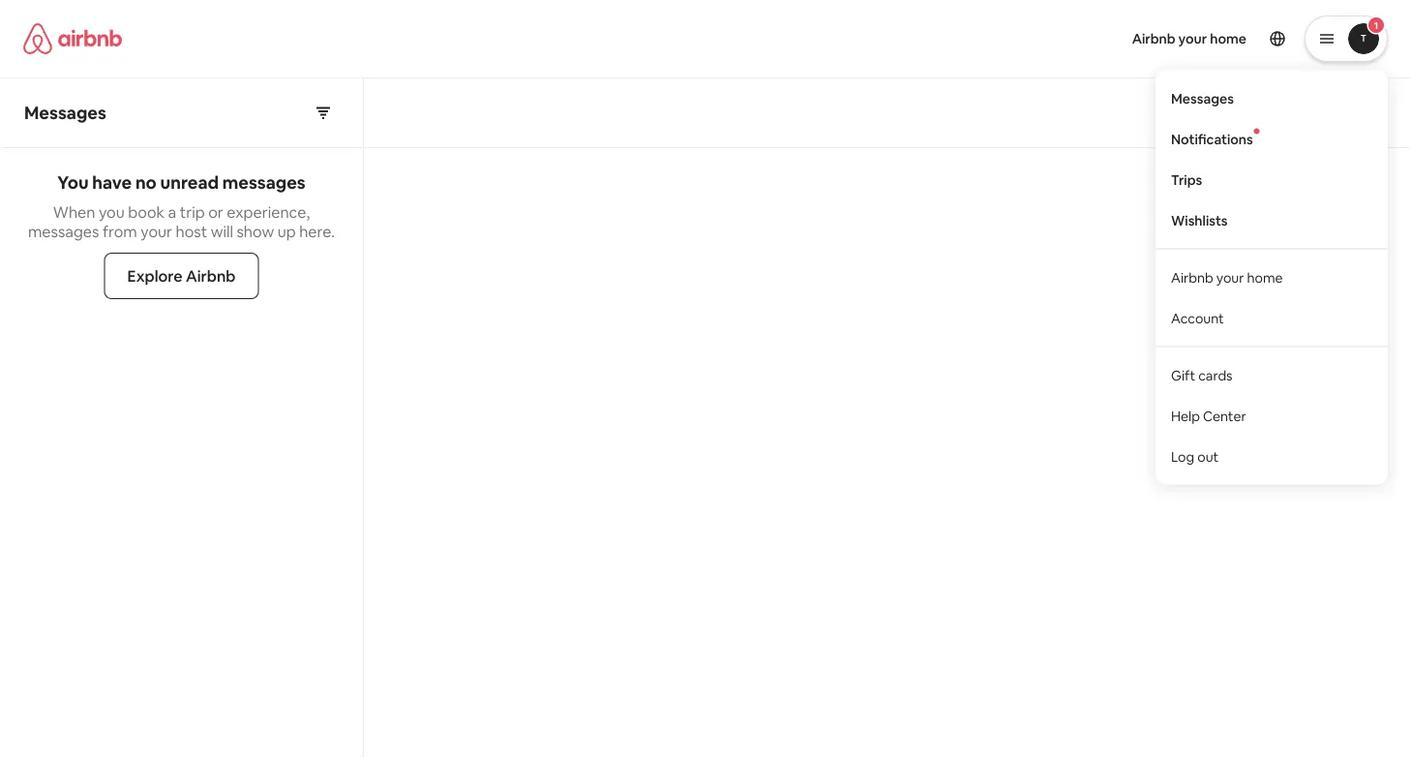Task type: vqa. For each thing, say whether or not it's contained in the screenshot.
Wishlists link
yes



Task type: locate. For each thing, give the bounding box(es) containing it.
2 vertical spatial your
[[1217, 269, 1245, 286]]

messages inside the "messaging page main contents" element
[[24, 101, 106, 124]]

0 vertical spatial airbnb your home link
[[1121, 18, 1259, 59]]

cards
[[1199, 367, 1233, 384]]

messages inside "link"
[[1172, 90, 1235, 107]]

messages down the you
[[28, 221, 99, 241]]

show
[[237, 221, 274, 241]]

1
[[1375, 19, 1379, 31]]

airbnb
[[1133, 30, 1176, 47], [186, 266, 236, 286], [1172, 269, 1214, 286]]

1 horizontal spatial messages
[[222, 171, 306, 194]]

explore
[[127, 266, 183, 286]]

0 horizontal spatial messages
[[24, 101, 106, 124]]

messages link
[[1156, 78, 1389, 119]]

trips link
[[1156, 159, 1389, 200]]

1 vertical spatial your
[[141, 221, 172, 241]]

0 vertical spatial your
[[1179, 30, 1208, 47]]

filter conversations. current filter: all conversations image
[[316, 105, 331, 121]]

0 vertical spatial messages
[[222, 171, 306, 194]]

home up messages "link"
[[1211, 30, 1247, 47]]

1 vertical spatial airbnb your home
[[1172, 269, 1284, 286]]

airbnb your home link
[[1121, 18, 1259, 59], [1156, 257, 1389, 298]]

messages up notifications
[[1172, 90, 1235, 107]]

up
[[278, 221, 296, 241]]

book
[[128, 202, 165, 222]]

messages
[[1172, 90, 1235, 107], [24, 101, 106, 124]]

your for airbnb your home link to the top
[[1179, 30, 1208, 47]]

explore airbnb link
[[104, 253, 259, 299]]

1 vertical spatial airbnb your home link
[[1156, 257, 1389, 298]]

host
[[176, 221, 207, 241]]

wishlists link
[[1156, 200, 1389, 241]]

will
[[211, 221, 233, 241]]

0 horizontal spatial your
[[141, 221, 172, 241]]

home
[[1211, 30, 1247, 47], [1248, 269, 1284, 286]]

notifications
[[1172, 130, 1254, 148]]

you have no unread messages when you book a trip or experience, messages from your host will show up here.
[[28, 171, 335, 241]]

airbnb your home
[[1133, 30, 1247, 47], [1172, 269, 1284, 286]]

explore airbnb
[[127, 266, 236, 286]]

your
[[1179, 30, 1208, 47], [141, 221, 172, 241], [1217, 269, 1245, 286]]

home up "account" link
[[1248, 269, 1284, 286]]

0 vertical spatial home
[[1211, 30, 1247, 47]]

airbnb for airbnb your home link to the bottom
[[1172, 269, 1214, 286]]

0 horizontal spatial messages
[[28, 221, 99, 241]]

0 vertical spatial airbnb your home
[[1133, 30, 1247, 47]]

have
[[92, 171, 132, 194]]

when
[[53, 202, 95, 222]]

log
[[1172, 448, 1195, 465]]

here.
[[299, 221, 335, 241]]

messages up the you
[[24, 101, 106, 124]]

messages
[[222, 171, 306, 194], [28, 221, 99, 241]]

1 horizontal spatial messages
[[1172, 90, 1235, 107]]

messages up experience,
[[222, 171, 306, 194]]

1 vertical spatial home
[[1248, 269, 1284, 286]]

trip
[[180, 202, 205, 222]]

help
[[1172, 407, 1201, 425]]

2 horizontal spatial your
[[1217, 269, 1245, 286]]

1 horizontal spatial your
[[1179, 30, 1208, 47]]



Task type: describe. For each thing, give the bounding box(es) containing it.
airbnb your home for airbnb your home link to the bottom
[[1172, 269, 1284, 286]]

center
[[1204, 407, 1247, 425]]

you
[[99, 202, 125, 222]]

airbnb your home for airbnb your home link to the top
[[1133, 30, 1247, 47]]

profile element
[[729, 0, 1389, 485]]

you
[[57, 171, 89, 194]]

home for airbnb your home link to the bottom
[[1248, 269, 1284, 286]]

help center link
[[1156, 396, 1389, 436]]

unread
[[160, 171, 219, 194]]

1 vertical spatial messages
[[28, 221, 99, 241]]

airbnb inside the "messaging page main contents" element
[[186, 266, 236, 286]]

home for airbnb your home link to the top
[[1211, 30, 1247, 47]]

no
[[135, 171, 157, 194]]

gift cards
[[1172, 367, 1233, 384]]

your for airbnb your home link to the bottom
[[1217, 269, 1245, 286]]

log out
[[1172, 448, 1219, 465]]

experience,
[[227, 202, 310, 222]]

messaging page main contents element
[[0, 77, 1412, 758]]

a
[[168, 202, 176, 222]]

or
[[208, 202, 223, 222]]

from
[[103, 221, 137, 241]]

wishlists
[[1172, 212, 1228, 229]]

help center
[[1172, 407, 1247, 425]]

trips
[[1172, 171, 1203, 188]]

1 button
[[1305, 15, 1389, 62]]

notifications link
[[1156, 119, 1389, 159]]

has notifications image
[[1255, 128, 1261, 134]]

gift cards link
[[1156, 355, 1389, 396]]

out
[[1198, 448, 1219, 465]]

log out button
[[1156, 436, 1389, 477]]

your inside the you have no unread messages when you book a trip or experience, messages from your host will show up here.
[[141, 221, 172, 241]]

account
[[1172, 310, 1225, 327]]

gift
[[1172, 367, 1196, 384]]

airbnb for airbnb your home link to the top
[[1133, 30, 1176, 47]]

account link
[[1156, 298, 1389, 339]]



